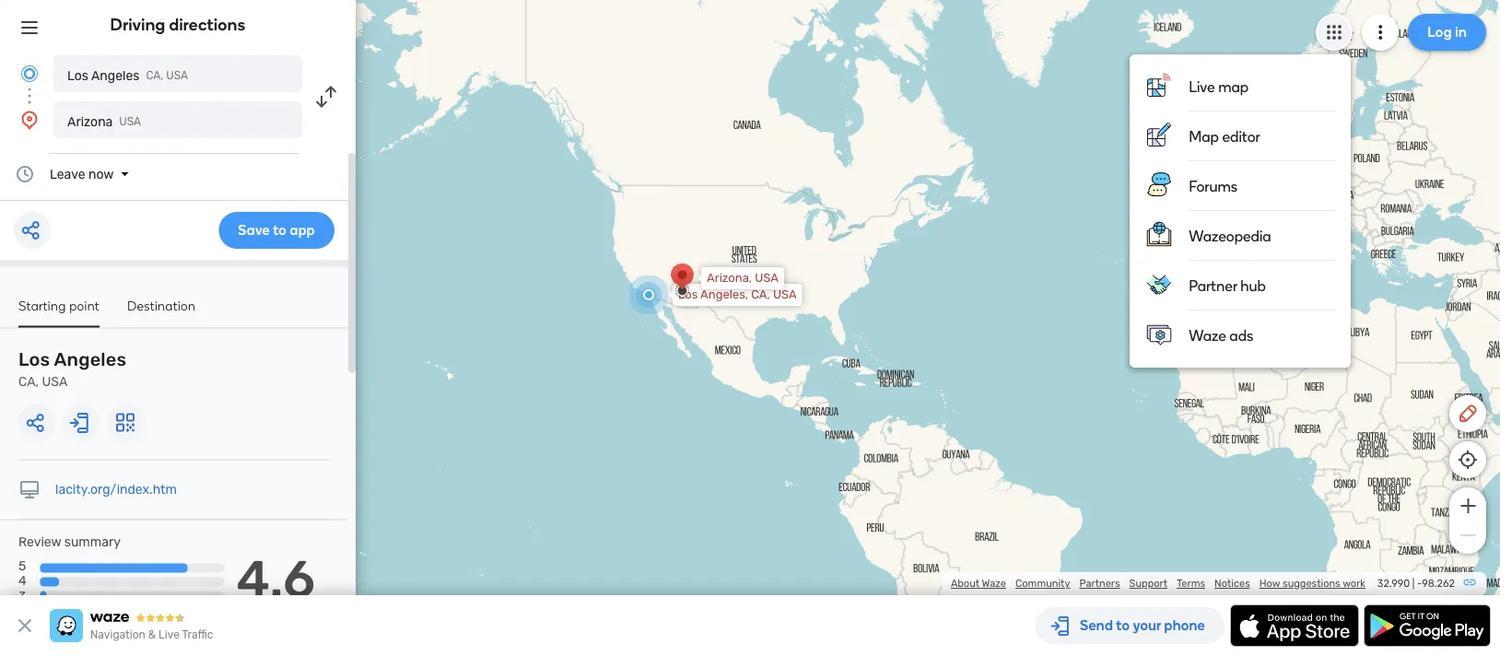 Task type: vqa. For each thing, say whether or not it's contained in the screenshot.
Notices
yes



Task type: describe. For each thing, give the bounding box(es) containing it.
&
[[148, 628, 156, 641]]

pencil image
[[1457, 403, 1479, 425]]

current location image
[[18, 63, 41, 85]]

now
[[88, 166, 114, 182]]

directions
[[169, 15, 246, 35]]

point
[[69, 298, 100, 313]]

leave
[[50, 166, 85, 182]]

usa down the starting point "button"
[[42, 374, 68, 389]]

about
[[951, 577, 980, 590]]

0 vertical spatial angeles
[[91, 68, 140, 83]]

navigation & live traffic
[[90, 628, 213, 641]]

|
[[1413, 577, 1415, 590]]

4
[[18, 573, 26, 589]]

starting
[[18, 298, 66, 313]]

how suggestions work link
[[1260, 577, 1366, 590]]

3
[[18, 588, 26, 603]]

x image
[[14, 615, 36, 637]]

how
[[1260, 577, 1280, 590]]

zoom out image
[[1457, 524, 1480, 546]]

leave now
[[50, 166, 114, 182]]

destination
[[127, 298, 196, 313]]

traffic
[[182, 628, 213, 641]]

5
[[18, 559, 26, 574]]

link image
[[1463, 575, 1477, 590]]

usa down driving directions
[[166, 69, 188, 82]]

notices
[[1215, 577, 1250, 590]]

0 horizontal spatial ca,
[[18, 374, 39, 389]]

usa down the arizona, usa
[[773, 288, 797, 302]]

los inside los angeles ca, usa
[[18, 349, 50, 370]]

1 vertical spatial los angeles ca, usa
[[18, 349, 127, 389]]

2 horizontal spatial ca,
[[751, 288, 770, 302]]

angeles,
[[700, 288, 748, 302]]

arizona,
[[707, 271, 752, 285]]

driving directions
[[110, 15, 246, 35]]

suggestions
[[1283, 577, 1341, 590]]

arizona usa
[[67, 114, 141, 129]]

partners
[[1080, 577, 1120, 590]]

community link
[[1016, 577, 1070, 590]]



Task type: locate. For each thing, give the bounding box(es) containing it.
2 vertical spatial los
[[18, 349, 50, 370]]

1 vertical spatial los
[[678, 288, 698, 302]]

los angeles ca, usa
[[67, 68, 188, 83], [18, 349, 127, 389]]

notices link
[[1215, 577, 1250, 590]]

destination button
[[127, 298, 196, 326]]

usa inside arizona usa
[[119, 115, 141, 128]]

about waze link
[[951, 577, 1006, 590]]

0 vertical spatial ca,
[[146, 69, 163, 82]]

2 horizontal spatial los
[[678, 288, 698, 302]]

angeles down point
[[54, 349, 127, 370]]

navigation
[[90, 628, 145, 641]]

32.990
[[1378, 577, 1410, 590]]

work
[[1343, 577, 1366, 590]]

driving
[[110, 15, 165, 35]]

ca, down the arizona, usa
[[751, 288, 770, 302]]

5 4 3
[[18, 559, 26, 603]]

ca, down driving
[[146, 69, 163, 82]]

angeles up arizona usa
[[91, 68, 140, 83]]

computer image
[[18, 479, 41, 501]]

98.262
[[1422, 577, 1455, 590]]

0 horizontal spatial los
[[18, 349, 50, 370]]

arizona
[[67, 114, 113, 129]]

waze
[[982, 577, 1006, 590]]

los angeles, ca, usa
[[678, 288, 797, 302]]

terms link
[[1177, 577, 1205, 590]]

lacity.org/index.htm
[[55, 482, 177, 497]]

1 horizontal spatial ca,
[[146, 69, 163, 82]]

clock image
[[14, 163, 36, 185]]

angeles
[[91, 68, 140, 83], [54, 349, 127, 370]]

community
[[1016, 577, 1070, 590]]

location image
[[18, 109, 41, 131]]

1 vertical spatial angeles
[[54, 349, 127, 370]]

partners link
[[1080, 577, 1120, 590]]

los up arizona
[[67, 68, 88, 83]]

ca, down the starting point "button"
[[18, 374, 39, 389]]

zoom in image
[[1457, 495, 1480, 517]]

review summary
[[18, 535, 121, 550]]

los left angeles,
[[678, 288, 698, 302]]

4.6
[[236, 548, 315, 610]]

los down the starting point "button"
[[18, 349, 50, 370]]

arizona, usa
[[707, 271, 779, 285]]

live
[[159, 628, 180, 641]]

-
[[1417, 577, 1422, 590]]

los angeles ca, usa down the starting point "button"
[[18, 349, 127, 389]]

starting point button
[[18, 298, 100, 328]]

about waze community partners support terms notices how suggestions work
[[951, 577, 1366, 590]]

0 vertical spatial los
[[67, 68, 88, 83]]

usa right arizona
[[119, 115, 141, 128]]

0 vertical spatial los angeles ca, usa
[[67, 68, 188, 83]]

terms
[[1177, 577, 1205, 590]]

2 vertical spatial ca,
[[18, 374, 39, 389]]

summary
[[64, 535, 121, 550]]

starting point
[[18, 298, 100, 313]]

usa up los angeles, ca, usa
[[755, 271, 779, 285]]

usa
[[166, 69, 188, 82], [119, 115, 141, 128], [755, 271, 779, 285], [773, 288, 797, 302], [42, 374, 68, 389]]

los
[[67, 68, 88, 83], [678, 288, 698, 302], [18, 349, 50, 370]]

los angeles ca, usa down driving
[[67, 68, 188, 83]]

ca,
[[146, 69, 163, 82], [751, 288, 770, 302], [18, 374, 39, 389]]

32.990 | -98.262
[[1378, 577, 1455, 590]]

review
[[18, 535, 61, 550]]

lacity.org/index.htm link
[[55, 482, 177, 497]]

1 vertical spatial ca,
[[751, 288, 770, 302]]

support
[[1129, 577, 1168, 590]]

support link
[[1129, 577, 1168, 590]]

1 horizontal spatial los
[[67, 68, 88, 83]]



